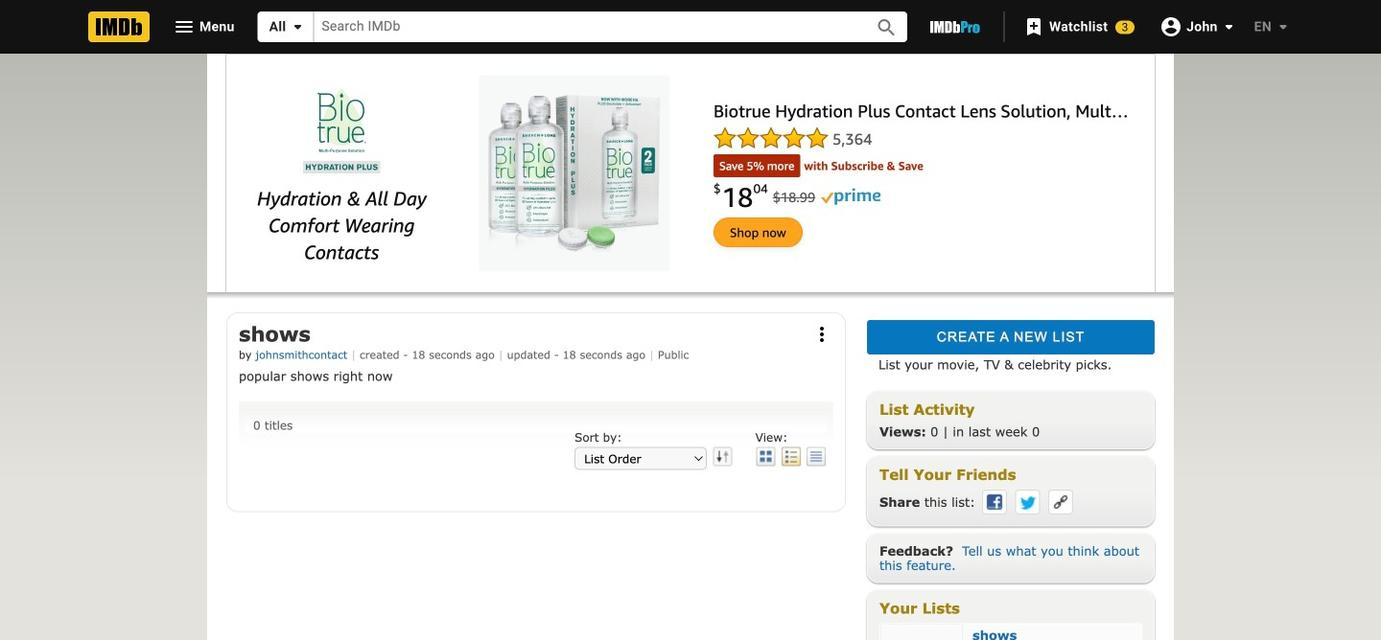 Task type: describe. For each thing, give the bounding box(es) containing it.
ascending order image
[[711, 448, 732, 467]]

watchlist image
[[1022, 15, 1045, 38]]

Search IMDb text field
[[314, 12, 854, 42]]

grid view image
[[755, 448, 776, 467]]

account circle image
[[1160, 15, 1183, 38]]

arrow drop down image
[[286, 15, 309, 38]]



Task type: vqa. For each thing, say whether or not it's contained in the screenshot.
The Godfather Part II (1974) Poster image on the left
no



Task type: locate. For each thing, give the bounding box(es) containing it.
None search field
[[258, 12, 907, 42]]

0 horizontal spatial arrow drop down image
[[1218, 15, 1241, 38]]

home image
[[88, 12, 150, 42]]

menu image
[[173, 15, 196, 38]]

arrow drop down image
[[1218, 15, 1241, 38], [1272, 15, 1295, 38]]

1 horizontal spatial arrow drop down image
[[1272, 15, 1295, 38]]

compact view image
[[806, 448, 827, 467]]

list image image
[[881, 625, 963, 641]]

detail view image
[[781, 448, 802, 467]]

None field
[[314, 12, 854, 42]]

submit search image
[[875, 16, 898, 39]]



